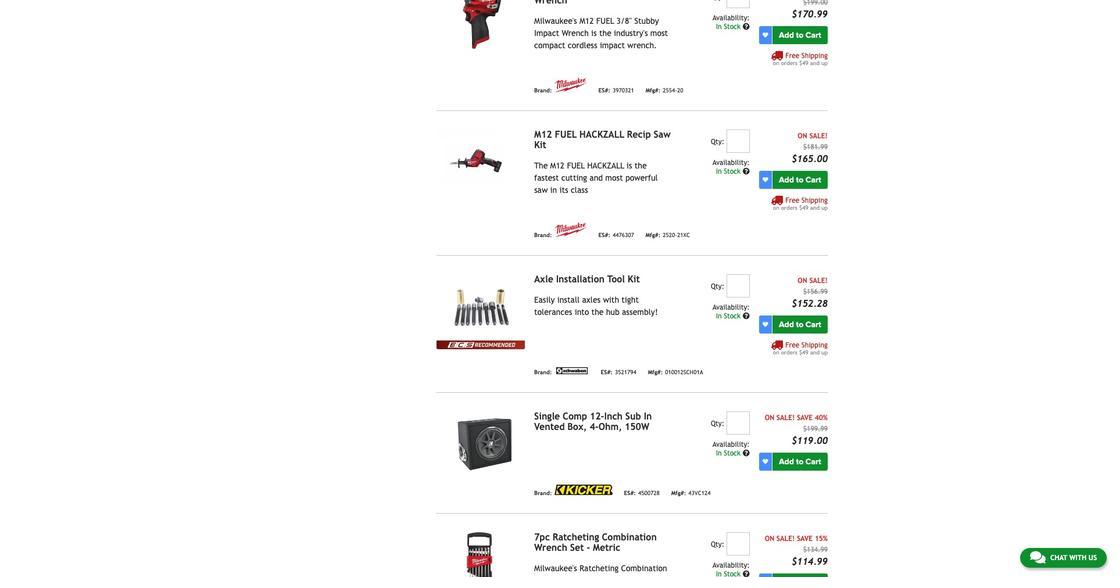 Task type: vqa. For each thing, say whether or not it's contained in the screenshot.
1999
no



Task type: locate. For each thing, give the bounding box(es) containing it.
2 free from the top
[[786, 197, 800, 205]]

on up $156.99
[[798, 277, 808, 285]]

2 availability: from the top
[[713, 159, 750, 167]]

$49
[[800, 60, 809, 66], [800, 205, 809, 211], [800, 349, 809, 356]]

to down $170.99
[[797, 30, 804, 40]]

comments image
[[1031, 551, 1046, 565]]

1 vertical spatial with
[[1070, 554, 1087, 562]]

cart down $119.00
[[806, 457, 822, 467]]

3521794
[[615, 369, 637, 376]]

2 brand: from the top
[[535, 232, 552, 238]]

add to wish list image for $165.00
[[763, 177, 769, 183]]

sale! inside on sale!                         save 40% $199.99 $119.00
[[777, 414, 795, 422]]

2 vertical spatial on
[[773, 349, 780, 356]]

010012sch01a
[[666, 369, 704, 376]]

wrench.
[[628, 41, 657, 50]]

1 add to wish list image from the top
[[763, 177, 769, 183]]

save inside on sale!                         save 40% $199.99 $119.00
[[797, 414, 813, 422]]

0 vertical spatial ratcheting
[[553, 532, 600, 543]]

add to cart button for $119.00
[[773, 453, 828, 471]]

1 milwaukee's from the top
[[535, 16, 577, 26]]

with
[[603, 295, 619, 305], [1070, 554, 1087, 562]]

2 vertical spatial orders
[[782, 349, 798, 356]]

0 vertical spatial m12
[[580, 16, 594, 26]]

milwaukee's inside milwaukee's m12 fuel 3/8" stubby impact wrench is the industry's most compact cordless impact wrench.
[[535, 16, 577, 26]]

3 shipping from the top
[[802, 341, 828, 349]]

1 save from the top
[[797, 414, 813, 422]]

axles
[[582, 295, 601, 305]]

1 vertical spatial milwaukee - corporate logo image
[[555, 223, 587, 237]]

to down $165.00
[[797, 175, 804, 185]]

1 vertical spatial wrench
[[535, 543, 568, 554]]

m12 for milwaukee's
[[580, 16, 594, 26]]

add to cart for $165.00
[[779, 175, 822, 185]]

1 vertical spatial $49
[[800, 205, 809, 211]]

2 vertical spatial up
[[822, 349, 828, 356]]

hackzall
[[580, 129, 625, 140], [588, 161, 625, 170]]

sale! for 40%
[[777, 414, 795, 422]]

0 vertical spatial add to wish list image
[[763, 32, 769, 38]]

40%
[[815, 414, 828, 422]]

most
[[651, 28, 668, 38], [606, 173, 623, 183]]

add down $152.28
[[779, 320, 794, 330]]

mfg#: for easily install axles with tight tolerances into the hub assembly!
[[648, 369, 663, 376]]

the up powerful
[[635, 161, 647, 170]]

es#: left 3970321
[[599, 87, 611, 93]]

0 vertical spatial combination
[[602, 532, 657, 543]]

wrench up 'cordless'
[[562, 28, 589, 38]]

0 vertical spatial free
[[786, 52, 800, 60]]

shipping down $152.28
[[802, 341, 828, 349]]

orders down $165.00
[[782, 205, 798, 211]]

and down $170.99
[[811, 60, 820, 66]]

to for $165.00
[[797, 175, 804, 185]]

es#4481252 - 48-22-9506 - 7pc ratcheting combination wrench set - metric - milwaukee's ratcheting combination wrenches feature 2.5 of arc swing, allowing our users to work quickly and efficiently in tight spaces. - milwaukee - audi volkswagen mercedes benz mini porsche image
[[437, 533, 525, 578]]

0 vertical spatial hackzall
[[580, 129, 625, 140]]

1 vertical spatial combination
[[622, 564, 668, 573]]

4 cart from the top
[[806, 457, 822, 467]]

orders down $170.99
[[782, 60, 798, 66]]

up down $165.00
[[822, 205, 828, 211]]

fuel
[[597, 16, 614, 26], [555, 129, 577, 140], [567, 161, 585, 170]]

0 vertical spatial with
[[603, 295, 619, 305]]

0 horizontal spatial most
[[606, 173, 623, 183]]

fuel for 3/8"
[[597, 16, 614, 26]]

2 shipping from the top
[[802, 197, 828, 205]]

1 up from the top
[[822, 60, 828, 66]]

save up $134.99
[[797, 535, 813, 543]]

combination
[[602, 532, 657, 543], [622, 564, 668, 573]]

add to cart button down $152.28
[[773, 316, 828, 334]]

orders for $165.00
[[782, 205, 798, 211]]

and right cutting at the top of page
[[590, 173, 603, 183]]

kit up the
[[535, 140, 547, 151]]

1 horizontal spatial kit
[[628, 274, 640, 285]]

add to cart button for $165.00
[[773, 171, 828, 189]]

add to cart button down $170.99
[[773, 26, 828, 44]]

4 add from the top
[[779, 457, 794, 467]]

1 vertical spatial the
[[635, 161, 647, 170]]

m12 up 'cordless'
[[580, 16, 594, 26]]

on
[[773, 60, 780, 66], [773, 205, 780, 211], [773, 349, 780, 356]]

4476307
[[613, 232, 634, 238]]

chat with us
[[1051, 554, 1098, 562]]

in stock for the m12 fuel hackzall is the fastest cutting and most powerful saw in its class
[[716, 167, 743, 176]]

1 milwaukee - corporate logo image from the top
[[555, 78, 587, 92]]

ratcheting inside 7pc ratcheting combination wrench set - metric
[[553, 532, 600, 543]]

cart down $152.28
[[806, 320, 822, 330]]

sale! up $156.99
[[810, 277, 828, 285]]

1 availability: from the top
[[713, 14, 750, 22]]

add to wish list image for add to cart button for $119.00
[[763, 459, 769, 465]]

2 vertical spatial m12
[[551, 161, 565, 170]]

1 qty: from the top
[[711, 138, 725, 146]]

up for $152.28
[[822, 349, 828, 356]]

the down the axles
[[592, 308, 604, 317]]

to
[[797, 30, 804, 40], [797, 175, 804, 185], [797, 320, 804, 330], [797, 457, 804, 467]]

2 add to wish list image from the top
[[763, 459, 769, 465]]

milwaukee's up wrenches
[[535, 564, 577, 573]]

the inside milwaukee's m12 fuel 3/8" stubby impact wrench is the industry's most compact cordless impact wrench.
[[600, 28, 612, 38]]

0 vertical spatial kit
[[535, 140, 547, 151]]

3 cart from the top
[[806, 320, 822, 330]]

2 save from the top
[[797, 535, 813, 543]]

2 milwaukee's from the top
[[535, 564, 577, 573]]

brand: left schwaben - corporate logo
[[535, 369, 552, 376]]

free shipping on orders $49 and up down $165.00
[[773, 197, 828, 211]]

add to cart down $165.00
[[779, 175, 822, 185]]

on inside on sale! $156.99 $152.28
[[798, 277, 808, 285]]

brand:
[[535, 87, 552, 93], [535, 232, 552, 238], [535, 369, 552, 376], [535, 490, 552, 497]]

fuel inside the m12 fuel hackzall is the fastest cutting and most powerful saw in its class
[[567, 161, 585, 170]]

most left powerful
[[606, 173, 623, 183]]

4 add to cart button from the top
[[773, 453, 828, 471]]

shipping
[[802, 52, 828, 60], [802, 197, 828, 205], [802, 341, 828, 349]]

orders
[[782, 60, 798, 66], [782, 205, 798, 211], [782, 349, 798, 356]]

in
[[716, 23, 722, 31], [716, 167, 722, 176], [716, 312, 722, 320], [644, 411, 652, 422], [716, 450, 722, 458]]

m12 up the
[[535, 129, 552, 140]]

$181.99
[[804, 143, 828, 151]]

free down $165.00
[[786, 197, 800, 205]]

ratcheting
[[553, 532, 600, 543], [580, 564, 619, 573]]

wrench inside milwaukee's m12 fuel 3/8" stubby impact wrench is the industry's most compact cordless impact wrench.
[[562, 28, 589, 38]]

free shipping on orders $49 and up down $170.99
[[773, 52, 828, 66]]

free down $170.99
[[786, 52, 800, 60]]

add to cart down $152.28
[[779, 320, 822, 330]]

3 free from the top
[[786, 341, 800, 349]]

3 $49 from the top
[[800, 349, 809, 356]]

0 vertical spatial is
[[592, 28, 597, 38]]

0 vertical spatial the
[[600, 28, 612, 38]]

stock
[[724, 23, 741, 31], [724, 167, 741, 176], [724, 312, 741, 320], [724, 450, 741, 458]]

1 vertical spatial add to wish list image
[[763, 322, 769, 328]]

mfg#: for milwaukee's m12 fuel 3/8" stubby impact wrench is the industry's most compact cordless impact wrench.
[[646, 87, 661, 93]]

shipping for $165.00
[[802, 197, 828, 205]]

add to cart for $152.28
[[779, 320, 822, 330]]

1 vertical spatial save
[[797, 535, 813, 543]]

0 vertical spatial most
[[651, 28, 668, 38]]

1 vertical spatial milwaukee's
[[535, 564, 577, 573]]

industry's
[[614, 28, 648, 38]]

sale! for $152.28
[[810, 277, 828, 285]]

2 vertical spatial free
[[786, 341, 800, 349]]

0 vertical spatial up
[[822, 60, 828, 66]]

cart down $165.00
[[806, 175, 822, 185]]

1 vertical spatial hackzall
[[588, 161, 625, 170]]

0 vertical spatial save
[[797, 414, 813, 422]]

$49 down $165.00
[[800, 205, 809, 211]]

add to wish list image
[[763, 177, 769, 183], [763, 322, 769, 328]]

4 availability: from the top
[[713, 441, 750, 449]]

1 horizontal spatial most
[[651, 28, 668, 38]]

sale! up $181.99
[[810, 132, 828, 140]]

cart for $165.00
[[806, 175, 822, 185]]

1 vertical spatial fuel
[[555, 129, 577, 140]]

with left us
[[1070, 554, 1087, 562]]

sale! for 15%
[[777, 535, 795, 543]]

save for $114.99
[[797, 535, 813, 543]]

add to cart down $119.00
[[779, 457, 822, 467]]

2 vertical spatial fuel
[[567, 161, 585, 170]]

question circle image
[[743, 23, 750, 30], [743, 168, 750, 175], [743, 450, 750, 457], [743, 571, 750, 578]]

4 add to cart from the top
[[779, 457, 822, 467]]

1 vertical spatial up
[[822, 205, 828, 211]]

is inside the m12 fuel hackzall is the fastest cutting and most powerful saw in its class
[[627, 161, 633, 170]]

3/8"
[[617, 16, 632, 26]]

0 vertical spatial milwaukee's
[[535, 16, 577, 26]]

0 vertical spatial $49
[[800, 60, 809, 66]]

2 cart from the top
[[806, 175, 822, 185]]

stubby
[[635, 16, 659, 26]]

0 horizontal spatial is
[[592, 28, 597, 38]]

3 to from the top
[[797, 320, 804, 330]]

$49 for $165.00
[[800, 205, 809, 211]]

2 vertical spatial the
[[592, 308, 604, 317]]

0 vertical spatial shipping
[[802, 52, 828, 60]]

3 brand: from the top
[[535, 369, 552, 376]]

0 vertical spatial wrench
[[562, 28, 589, 38]]

2 question circle image from the top
[[743, 168, 750, 175]]

mfg#: left 2554- at the top
[[646, 87, 661, 93]]

kit right tool
[[628, 274, 640, 285]]

is up powerful
[[627, 161, 633, 170]]

4 in stock from the top
[[716, 450, 743, 458]]

fuel inside milwaukee's m12 fuel 3/8" stubby impact wrench is the industry's most compact cordless impact wrench.
[[597, 16, 614, 26]]

its
[[560, 185, 569, 195]]

add down $165.00
[[779, 175, 794, 185]]

brand: left kicker - corporate logo
[[535, 490, 552, 497]]

2 add to cart from the top
[[779, 175, 822, 185]]

2 in stock from the top
[[716, 167, 743, 176]]

box,
[[568, 422, 587, 433]]

add down $119.00
[[779, 457, 794, 467]]

0 vertical spatial on
[[773, 60, 780, 66]]

1 on from the top
[[773, 60, 780, 66]]

3 availability: from the top
[[713, 304, 750, 312]]

compact
[[535, 41, 566, 50]]

mfg#:
[[646, 87, 661, 93], [646, 232, 661, 238], [648, 369, 663, 376], [672, 490, 687, 497]]

milwaukee's inside milwaukee's ratcheting combination wrenches feature 2.5° of arc swing
[[535, 564, 577, 573]]

0 vertical spatial milwaukee - corporate logo image
[[555, 78, 587, 92]]

free shipping on orders $49 and up down $152.28
[[773, 341, 828, 356]]

3 on from the top
[[773, 349, 780, 356]]

m12 up fastest
[[551, 161, 565, 170]]

$114.99
[[792, 557, 828, 568]]

mfg#: 43vc124
[[672, 490, 711, 497]]

tight
[[622, 295, 639, 305]]

combination inside milwaukee's ratcheting combination wrenches feature 2.5° of arc swing
[[622, 564, 668, 573]]

wrench
[[562, 28, 589, 38], [535, 543, 568, 554]]

1 vertical spatial add to wish list image
[[763, 459, 769, 465]]

1 vertical spatial free
[[786, 197, 800, 205]]

with inside easily install axles with tight tolerances into the hub assembly!
[[603, 295, 619, 305]]

es#: left 3521794
[[601, 369, 613, 376]]

milwaukee - corporate logo image for in
[[555, 223, 587, 237]]

m12 inside milwaukee's m12 fuel 3/8" stubby impact wrench is the industry's most compact cordless impact wrench.
[[580, 16, 594, 26]]

install
[[558, 295, 580, 305]]

orders down $152.28
[[782, 349, 798, 356]]

add to wish list image for 4th add to cart button from the bottom
[[763, 32, 769, 38]]

1 brand: from the top
[[535, 87, 552, 93]]

3 stock from the top
[[724, 312, 741, 320]]

combination inside 7pc ratcheting combination wrench set - metric
[[602, 532, 657, 543]]

add to cart button down $165.00
[[773, 171, 828, 189]]

4-
[[590, 422, 599, 433]]

add for $165.00
[[779, 175, 794, 185]]

free shipping on orders $49 and up
[[773, 52, 828, 66], [773, 197, 828, 211], [773, 341, 828, 356]]

in stock for milwaukee's m12 fuel 3/8" stubby impact wrench is the industry's most compact cordless impact wrench.
[[716, 23, 743, 31]]

is inside milwaukee's m12 fuel 3/8" stubby impact wrench is the industry's most compact cordless impact wrench.
[[592, 28, 597, 38]]

2 vertical spatial free shipping on orders $49 and up
[[773, 341, 828, 356]]

add down $170.99
[[779, 30, 794, 40]]

3 free shipping on orders $49 and up from the top
[[773, 341, 828, 356]]

1 vertical spatial orders
[[782, 205, 798, 211]]

on sale!                         save 15% $134.99 $114.99
[[765, 535, 828, 568]]

1 vertical spatial is
[[627, 161, 633, 170]]

on inside on sale!                         save 15% $134.99 $114.99
[[765, 535, 775, 543]]

$134.99
[[804, 546, 828, 554]]

2 add to cart button from the top
[[773, 171, 828, 189]]

free for $165.00
[[786, 197, 800, 205]]

1 in stock from the top
[[716, 23, 743, 31]]

1 horizontal spatial is
[[627, 161, 633, 170]]

hackzall left recip
[[580, 129, 625, 140]]

3 question circle image from the top
[[743, 450, 750, 457]]

m12 inside m12 fuel hackzall recip saw kit
[[535, 129, 552, 140]]

3 add from the top
[[779, 320, 794, 330]]

0 vertical spatial orders
[[782, 60, 798, 66]]

2 vertical spatial shipping
[[802, 341, 828, 349]]

sale! inside on sale!                         save 15% $134.99 $114.99
[[777, 535, 795, 543]]

with up hub
[[603, 295, 619, 305]]

save for $119.00
[[797, 414, 813, 422]]

add
[[779, 30, 794, 40], [779, 175, 794, 185], [779, 320, 794, 330], [779, 457, 794, 467]]

shipping down $170.99
[[802, 52, 828, 60]]

milwaukee's up impact
[[535, 16, 577, 26]]

3 add to cart button from the top
[[773, 316, 828, 334]]

milwaukee - corporate logo image down its
[[555, 223, 587, 237]]

kit
[[535, 140, 547, 151], [628, 274, 640, 285]]

class
[[571, 185, 588, 195]]

2 add to wish list image from the top
[[763, 322, 769, 328]]

brand: down compact at top
[[535, 87, 552, 93]]

qty:
[[711, 138, 725, 146], [711, 283, 725, 291], [711, 420, 725, 428], [711, 541, 725, 549]]

0 vertical spatial fuel
[[597, 16, 614, 26]]

inch
[[605, 411, 623, 422]]

brand: for easily install axles with tight tolerances into the hub assembly!
[[535, 369, 552, 376]]

$49 down $152.28
[[800, 349, 809, 356]]

2 free shipping on orders $49 and up from the top
[[773, 197, 828, 211]]

the inside the m12 fuel hackzall is the fastest cutting and most powerful saw in its class
[[635, 161, 647, 170]]

ratcheting inside milwaukee's ratcheting combination wrenches feature 2.5° of arc swing
[[580, 564, 619, 573]]

on left 40%
[[765, 414, 775, 422]]

20
[[678, 87, 684, 93]]

es#: left 4476307
[[599, 232, 611, 238]]

es#3521794 - 010012sch01a - axle installation tool kit - easily install axles with tight tolerances into the hub assembly! - schwaben - audi bmw volkswagen mercedes benz mini porsche image
[[437, 274, 525, 341]]

on up $181.99
[[798, 132, 808, 140]]

on left 15%
[[765, 535, 775, 543]]

0 vertical spatial add to wish list image
[[763, 177, 769, 183]]

0 horizontal spatial with
[[603, 295, 619, 305]]

0 horizontal spatial kit
[[535, 140, 547, 151]]

0 vertical spatial free shipping on orders $49 and up
[[773, 52, 828, 66]]

assembly!
[[622, 308, 658, 317]]

save up $199.99
[[797, 414, 813, 422]]

2 vertical spatial $49
[[800, 349, 809, 356]]

fastest
[[535, 173, 559, 183]]

add to wish list image
[[763, 32, 769, 38], [763, 459, 769, 465]]

2 add from the top
[[779, 175, 794, 185]]

shipping for $152.28
[[802, 341, 828, 349]]

up down $170.99
[[822, 60, 828, 66]]

the inside easily install axles with tight tolerances into the hub assembly!
[[592, 308, 604, 317]]

2 milwaukee - corporate logo image from the top
[[555, 223, 587, 237]]

on inside on sale!                         save 40% $199.99 $119.00
[[765, 414, 775, 422]]

1 vertical spatial free shipping on orders $49 and up
[[773, 197, 828, 211]]

availability: for easily install axles with tight tolerances into the hub assembly!
[[713, 304, 750, 312]]

in stock for easily install axles with tight tolerances into the hub assembly!
[[716, 312, 743, 320]]

sale! up $119.00
[[777, 414, 795, 422]]

3 in stock from the top
[[716, 312, 743, 320]]

None number field
[[727, 0, 750, 8], [727, 130, 750, 153], [727, 274, 750, 298], [727, 412, 750, 435], [727, 533, 750, 556], [727, 0, 750, 8], [727, 130, 750, 153], [727, 274, 750, 298], [727, 412, 750, 435], [727, 533, 750, 556]]

hackzall down m12 fuel hackzall recip saw kit
[[588, 161, 625, 170]]

free down $152.28
[[786, 341, 800, 349]]

add to cart button down $119.00
[[773, 453, 828, 471]]

to down $119.00
[[797, 457, 804, 467]]

1 question circle image from the top
[[743, 23, 750, 30]]

orders for $152.28
[[782, 349, 798, 356]]

milwaukee - corporate logo image for cordless
[[555, 78, 587, 92]]

1 vertical spatial ratcheting
[[580, 564, 619, 573]]

$49 down $170.99
[[800, 60, 809, 66]]

2 orders from the top
[[782, 205, 798, 211]]

1 vertical spatial most
[[606, 173, 623, 183]]

1 vertical spatial shipping
[[802, 197, 828, 205]]

sale! inside on sale! $156.99 $152.28
[[810, 277, 828, 285]]

on inside on sale! $181.99 $165.00
[[798, 132, 808, 140]]

up
[[822, 60, 828, 66], [822, 205, 828, 211], [822, 349, 828, 356]]

milwaukee's for milwaukee's ratcheting combination wrenches feature 2.5° of arc swing
[[535, 564, 577, 573]]

1 add to wish list image from the top
[[763, 32, 769, 38]]

sale! inside on sale! $181.99 $165.00
[[810, 132, 828, 140]]

most down 'stubby'
[[651, 28, 668, 38]]

availability: for the m12 fuel hackzall is the fastest cutting and most powerful saw in its class
[[713, 159, 750, 167]]

add to cart down $170.99
[[779, 30, 822, 40]]

save inside on sale!                         save 15% $134.99 $114.99
[[797, 535, 813, 543]]

m12 inside the m12 fuel hackzall is the fastest cutting and most powerful saw in its class
[[551, 161, 565, 170]]

1 vertical spatial kit
[[628, 274, 640, 285]]

in for milwaukee's m12 fuel 3/8" stubby impact wrench is the industry's most compact cordless impact wrench.
[[716, 23, 722, 31]]

saw
[[535, 185, 548, 195]]

up down $152.28
[[822, 349, 828, 356]]

$49 for $152.28
[[800, 349, 809, 356]]

combination for of
[[622, 564, 668, 573]]

milwaukee - corporate logo image
[[555, 78, 587, 92], [555, 223, 587, 237]]

1 vertical spatial on
[[773, 205, 780, 211]]

ecs tuning recommends this product. image
[[437, 341, 525, 350]]

wrench left set
[[535, 543, 568, 554]]

2 on from the top
[[773, 205, 780, 211]]

of
[[619, 576, 627, 578]]

2 to from the top
[[797, 175, 804, 185]]

brand: up axle
[[535, 232, 552, 238]]

5 availability: from the top
[[713, 562, 750, 570]]

sale! up $114.99 at the right of the page
[[777, 535, 795, 543]]

ratcheting for set
[[553, 532, 600, 543]]

to down $152.28
[[797, 320, 804, 330]]

the up impact
[[600, 28, 612, 38]]

mfg#: left 010012sch01a
[[648, 369, 663, 376]]

es#:
[[599, 87, 611, 93], [599, 232, 611, 238], [601, 369, 613, 376], [624, 490, 636, 497]]

1 cart from the top
[[806, 30, 822, 40]]

shipping down $165.00
[[802, 197, 828, 205]]

3 up from the top
[[822, 349, 828, 356]]

1 vertical spatial m12
[[535, 129, 552, 140]]

milwaukee's
[[535, 16, 577, 26], [535, 564, 577, 573]]

2 up from the top
[[822, 205, 828, 211]]

2 $49 from the top
[[800, 205, 809, 211]]

single comp 12-inch sub in vented box, 4-ohm, 150w link
[[535, 411, 652, 433]]

and inside the m12 fuel hackzall is the fastest cutting and most powerful saw in its class
[[590, 173, 603, 183]]

3 qty: from the top
[[711, 420, 725, 428]]

and
[[811, 60, 820, 66], [590, 173, 603, 183], [811, 205, 820, 211], [811, 349, 820, 356]]

stock for easily install axles with tight tolerances into the hub assembly!
[[724, 312, 741, 320]]

cart down $170.99
[[806, 30, 822, 40]]

free shipping on orders $49 and up for $152.28
[[773, 341, 828, 356]]

is up 'cordless'
[[592, 28, 597, 38]]

1 stock from the top
[[724, 23, 741, 31]]

cart
[[806, 30, 822, 40], [806, 175, 822, 185], [806, 320, 822, 330], [806, 457, 822, 467]]

4 to from the top
[[797, 457, 804, 467]]

mfg#: left 2520-
[[646, 232, 661, 238]]

ohm,
[[599, 422, 622, 433]]

2 stock from the top
[[724, 167, 741, 176]]

milwaukee - corporate logo image down 'cordless'
[[555, 78, 587, 92]]

3 orders from the top
[[782, 349, 798, 356]]

m12 fuel hackzall recip saw kit
[[535, 129, 671, 151]]

3 add to cart from the top
[[779, 320, 822, 330]]



Task type: describe. For each thing, give the bounding box(es) containing it.
axle installation tool kit link
[[535, 274, 640, 285]]

most inside the m12 fuel hackzall is the fastest cutting and most powerful saw in its class
[[606, 173, 623, 183]]

add for $119.00
[[779, 457, 794, 467]]

availability: for milwaukee's m12 fuel 3/8" stubby impact wrench is the industry's most compact cordless impact wrench.
[[713, 14, 750, 22]]

m12 for the
[[551, 161, 565, 170]]

add to cart button for $152.28
[[773, 316, 828, 334]]

sale! for $165.00
[[810, 132, 828, 140]]

impact
[[600, 41, 625, 50]]

1 $49 from the top
[[800, 60, 809, 66]]

easily
[[535, 295, 555, 305]]

easily install axles with tight tolerances into the hub assembly!
[[535, 295, 658, 317]]

2.5°
[[601, 576, 617, 578]]

chat with us link
[[1021, 548, 1107, 568]]

add for $152.28
[[779, 320, 794, 330]]

es#3970321 - 2554-20 - m12 fuel 3/8" stubby impact wrench - milwaukee's m12 fuel 3/8" stubby impact wrench is the industry's most compact cordless impact wrench. - milwaukee - audi volkswagen image
[[437, 0, 525, 51]]

axle
[[535, 274, 554, 285]]

mfg#: 010012sch01a
[[648, 369, 704, 376]]

single
[[535, 411, 560, 422]]

milwaukee's for milwaukee's m12 fuel 3/8" stubby impact wrench is the industry's most compact cordless impact wrench.
[[535, 16, 577, 26]]

cart for $152.28
[[806, 320, 822, 330]]

15%
[[815, 535, 828, 543]]

on sale! $156.99 $152.28
[[792, 277, 828, 309]]

kit inside m12 fuel hackzall recip saw kit
[[535, 140, 547, 151]]

2 qty: from the top
[[711, 283, 725, 291]]

set
[[570, 543, 584, 554]]

saw
[[654, 129, 671, 140]]

in
[[551, 185, 557, 195]]

recip
[[627, 129, 651, 140]]

on for 15%
[[765, 535, 775, 543]]

feature
[[572, 576, 599, 578]]

fuel inside m12 fuel hackzall recip saw kit
[[555, 129, 577, 140]]

on sale! $181.99 $165.00
[[792, 132, 828, 165]]

question circle image
[[743, 313, 750, 320]]

hackzall inside m12 fuel hackzall recip saw kit
[[580, 129, 625, 140]]

on for 40%
[[765, 414, 775, 422]]

the
[[535, 161, 548, 170]]

in for the m12 fuel hackzall is the fastest cutting and most powerful saw in its class
[[716, 167, 722, 176]]

brand: for milwaukee's m12 fuel 3/8" stubby impact wrench is the industry's most compact cordless impact wrench.
[[535, 87, 552, 93]]

4500728
[[639, 490, 660, 497]]

es#: for hub
[[601, 369, 613, 376]]

in for easily install axles with tight tolerances into the hub assembly!
[[716, 312, 722, 320]]

in inside single comp 12-inch sub in vented box, 4-ohm, 150w
[[644, 411, 652, 422]]

mfg#: 2520-21xc
[[646, 232, 690, 238]]

vented
[[535, 422, 565, 433]]

es#: for the
[[599, 87, 611, 93]]

1 shipping from the top
[[802, 52, 828, 60]]

add to cart for $119.00
[[779, 457, 822, 467]]

es#: 4476307
[[599, 232, 634, 238]]

cart for $119.00
[[806, 457, 822, 467]]

wrenches
[[535, 576, 569, 578]]

1 free shipping on orders $49 and up from the top
[[773, 52, 828, 66]]

7pc ratcheting combination wrench set - metric
[[535, 532, 657, 554]]

es#: 4500728
[[624, 490, 660, 497]]

stock for milwaukee's m12 fuel 3/8" stubby impact wrench is the industry's most compact cordless impact wrench.
[[724, 23, 741, 31]]

$165.00
[[792, 153, 828, 165]]

to for $152.28
[[797, 320, 804, 330]]

tolerances
[[535, 308, 573, 317]]

1 orders from the top
[[782, 60, 798, 66]]

on sale!                         save 40% $199.99 $119.00
[[765, 414, 828, 447]]

on for $152.28
[[773, 349, 780, 356]]

4 brand: from the top
[[535, 490, 552, 497]]

most inside milwaukee's m12 fuel 3/8" stubby impact wrench is the industry's most compact cordless impact wrench.
[[651, 28, 668, 38]]

powerful
[[626, 173, 658, 183]]

fuel for hackzall
[[567, 161, 585, 170]]

$199.99
[[804, 425, 828, 433]]

single comp 12-inch sub in vented box, 4-ohm, 150w
[[535, 411, 652, 433]]

21xc
[[678, 232, 690, 238]]

mfg#: for the m12 fuel hackzall is the fastest cutting and most powerful saw in its class
[[646, 232, 661, 238]]

es#: 3970321
[[599, 87, 634, 93]]

es#: left 4500728
[[624, 490, 636, 497]]

installation
[[556, 274, 605, 285]]

to for $119.00
[[797, 457, 804, 467]]

es#: 3521794
[[601, 369, 637, 376]]

1 add to cart button from the top
[[773, 26, 828, 44]]

and down $152.28
[[811, 349, 820, 356]]

$170.99
[[792, 9, 828, 20]]

m12 fuel hackzall recip saw kit link
[[535, 129, 671, 151]]

impact
[[535, 28, 560, 38]]

es#4476307 - 2520-21xc - m12 fuel hackzall recip saw kit - the m12 fuel hackzall is the fastest cutting and most powerful saw in its class - milwaukee - audi bmw volkswagen mercedes benz mini porsche image
[[437, 130, 525, 196]]

free shipping on orders $49 and up for $165.00
[[773, 197, 828, 211]]

kicker - corporate logo image
[[555, 485, 613, 495]]

add to wish list image for $152.28
[[763, 322, 769, 328]]

hackzall inside the m12 fuel hackzall is the fastest cutting and most powerful saw in its class
[[588, 161, 625, 170]]

axle installation tool kit
[[535, 274, 640, 285]]

arc
[[629, 576, 641, 578]]

1 horizontal spatial with
[[1070, 554, 1087, 562]]

1 add to cart from the top
[[779, 30, 822, 40]]

12-
[[590, 411, 605, 422]]

es#: for and
[[599, 232, 611, 238]]

cutting
[[562, 173, 588, 183]]

brand: for the m12 fuel hackzall is the fastest cutting and most powerful saw in its class
[[535, 232, 552, 238]]

$152.28
[[792, 298, 828, 309]]

comp
[[563, 411, 587, 422]]

into
[[575, 308, 589, 317]]

mfg#: left the 43vc124
[[672, 490, 687, 497]]

combination for metric
[[602, 532, 657, 543]]

3970321
[[613, 87, 634, 93]]

43vc124
[[689, 490, 711, 497]]

stock for the m12 fuel hackzall is the fastest cutting and most powerful saw in its class
[[724, 167, 741, 176]]

on for $165.00
[[773, 205, 780, 211]]

hub
[[606, 308, 620, 317]]

the m12 fuel hackzall is the fastest cutting and most powerful saw in its class
[[535, 161, 658, 195]]

$119.00
[[792, 436, 828, 447]]

2520-
[[663, 232, 678, 238]]

sub
[[626, 411, 641, 422]]

-
[[587, 543, 590, 554]]

1 add from the top
[[779, 30, 794, 40]]

free for $152.28
[[786, 341, 800, 349]]

4 qty: from the top
[[711, 541, 725, 549]]

and down $165.00
[[811, 205, 820, 211]]

4 stock from the top
[[724, 450, 741, 458]]

chat
[[1051, 554, 1068, 562]]

cordless
[[568, 41, 598, 50]]

2554-
[[663, 87, 678, 93]]

us
[[1089, 554, 1098, 562]]

7pc
[[535, 532, 550, 543]]

4 question circle image from the top
[[743, 571, 750, 578]]

1 free from the top
[[786, 52, 800, 60]]

on for $165.00
[[798, 132, 808, 140]]

$156.99
[[804, 288, 828, 296]]

150w
[[625, 422, 650, 433]]

schwaben - corporate logo image
[[555, 368, 590, 375]]

milwaukee's ratcheting combination wrenches feature 2.5° of arc swing
[[535, 564, 668, 578]]

tool
[[608, 274, 625, 285]]

metric
[[593, 543, 621, 554]]

1 to from the top
[[797, 30, 804, 40]]

up for $165.00
[[822, 205, 828, 211]]

milwaukee's m12 fuel 3/8" stubby impact wrench is the industry's most compact cordless impact wrench.
[[535, 16, 668, 50]]

mfg#: 2554-20
[[646, 87, 684, 93]]

ratcheting for feature
[[580, 564, 619, 573]]

7pc ratcheting combination wrench set - metric link
[[535, 532, 657, 554]]

wrench inside 7pc ratcheting combination wrench set - metric
[[535, 543, 568, 554]]

es#4500728 - 43vc124 - single comp 12-inch sub in vented box, 4-ohm, 150w - kicker - audi bmw volkswagen image
[[437, 412, 525, 478]]

on for $152.28
[[798, 277, 808, 285]]



